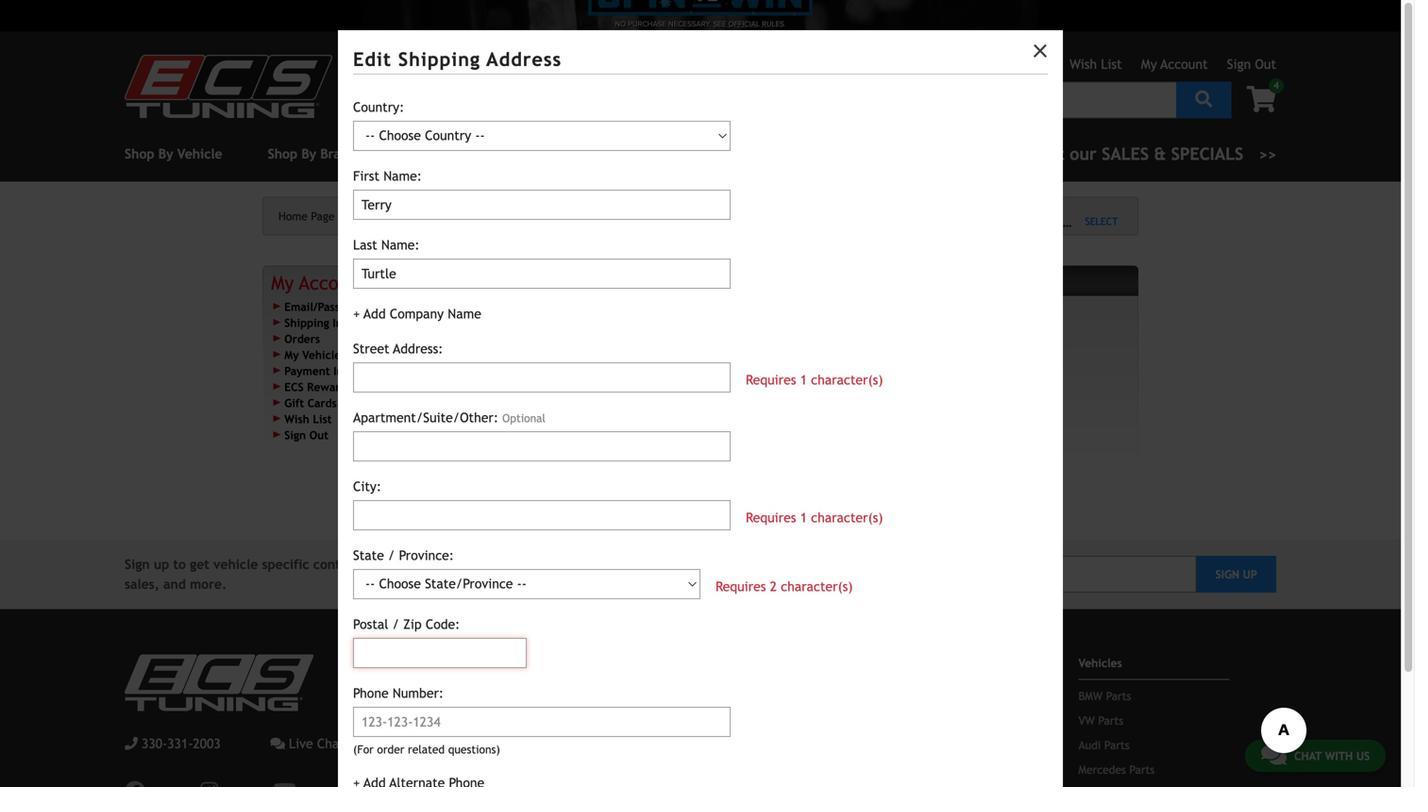 Task type: vqa. For each thing, say whether or not it's contained in the screenshot.
the "Phone Number:"
yes



Task type: describe. For each thing, give the bounding box(es) containing it.
1 horizontal spatial out
[[1255, 57, 1277, 72]]

2003 for leftmost live chat link
[[193, 736, 221, 751]]

payment
[[285, 364, 330, 378]]

parts for mercedes parts
[[1130, 763, 1155, 777]]

0 vertical spatial list
[[1101, 57, 1122, 72]]

email/password
[[285, 300, 367, 313]]

related
[[408, 743, 445, 756]]

company for company
[[417, 657, 466, 670]]

vehicle inside sign up to get vehicle specific content, sales, and more.
[[213, 557, 258, 572]]

sign up
[[1216, 568, 1258, 581]]

us for about us
[[450, 690, 462, 703]]

sales & specials link
[[985, 141, 1277, 167]]

us for contact us
[[460, 739, 472, 752]]

cards
[[308, 396, 337, 410]]

zip
[[403, 617, 422, 632]]

0 horizontal spatial sign out link
[[285, 429, 329, 442]]

payment info link
[[285, 364, 354, 378]]

0 vertical spatial wish list link
[[1070, 57, 1122, 72]]

with
[[1326, 750, 1353, 763]]

shipping up last name:
[[418, 210, 462, 223]]

0 vertical spatial information
[[466, 210, 528, 223]]

select
[[1085, 216, 1118, 227]]

comments image for leftmost live chat link
[[270, 737, 285, 751]]

Search text field
[[348, 82, 1177, 119]]

edit
[[353, 48, 392, 70]]

parts for audi parts
[[1105, 739, 1130, 752]]

first name:
[[353, 169, 422, 184]]

shop by clearance
[[401, 146, 515, 161]]

wish list
[[1070, 57, 1122, 72]]

company name
[[390, 306, 481, 322]]

phone image for leftmost live chat link
[[125, 737, 138, 751]]

tap
[[956, 215, 974, 230]]

1 vertical spatial vehicles
[[1079, 657, 1122, 670]]

state / province:
[[353, 548, 454, 563]]

330-331-2003 for topmost live chat link's phone icon
[[365, 57, 444, 72]]

1 vertical spatial shipping information
[[419, 273, 561, 288]]

character(s) for address:
[[811, 373, 883, 388]]

my account for wish list
[[1141, 57, 1208, 72]]

select link
[[1085, 216, 1118, 228]]

edit shipping address
[[353, 48, 562, 70]]

2 vertical spatial my account link
[[271, 272, 367, 294]]

state
[[353, 548, 384, 563]]

youtube logo image
[[273, 781, 296, 788]]

instagram logo image
[[200, 781, 218, 788]]

shop by clearance link
[[401, 146, 515, 161]]

sign for sign up
[[1216, 568, 1240, 581]]

and
[[163, 577, 186, 592]]

4
[[1274, 80, 1280, 91]]

ecs
[[285, 380, 304, 394]]

address for edit shipping address
[[487, 48, 562, 70]]

please tap 'select' to pick a vehicle
[[913, 215, 1114, 230]]

/ for postal
[[392, 617, 399, 632]]

country:
[[353, 100, 404, 115]]

my account link for wish list
[[1141, 57, 1208, 72]]

331- for topmost live chat link
[[390, 57, 416, 72]]

orders
[[285, 332, 320, 345]]

code:
[[426, 617, 460, 632]]

clearance
[[454, 146, 515, 161]]

2
[[770, 579, 777, 594]]

company for company name
[[390, 306, 444, 322]]

careers link
[[417, 714, 456, 727]]

331- for leftmost live chat link
[[167, 736, 193, 751]]

address for add new address
[[506, 432, 553, 446]]

requires 1 character(s) for street address:
[[746, 373, 883, 388]]

careers
[[417, 714, 456, 727]]

new
[[479, 432, 503, 446]]

4 link
[[1232, 78, 1284, 114]]

live for topmost live chat link
[[477, 57, 501, 72]]

sign up to get vehicle specific content, sales, and more.
[[125, 557, 366, 592]]

0 vertical spatial info
[[333, 316, 353, 329]]

last name:
[[353, 238, 420, 253]]

mercedes parts link
[[1079, 763, 1155, 777]]

phone image for topmost live chat link
[[348, 58, 361, 71]]

add new address button
[[427, 421, 580, 456]]

my down orders
[[285, 348, 299, 362]]

chat for leftmost live chat link
[[317, 736, 344, 751]]

audi parts
[[1079, 739, 1130, 752]]

by for clearance
[[435, 146, 450, 161]]

name: for last name:
[[381, 238, 420, 253]]

requires for /
[[716, 579, 766, 594]]

audi
[[1079, 739, 1101, 752]]

by for brand
[[302, 146, 316, 161]]

to inside sign up to get vehicle specific content, sales, and more.
[[173, 557, 186, 572]]

chat with us
[[1295, 750, 1370, 763]]

vehicles inside my account email/password shipping info orders my vehicles payment info ecs rewards gift cards wish list sign out
[[302, 348, 346, 362]]

my up last
[[347, 210, 361, 223]]

number:
[[393, 686, 444, 701]]

account inside my account email/password shipping info orders my vehicles payment info ecs rewards gift cards wish list sign out
[[299, 272, 367, 294]]

a
[[1063, 215, 1070, 230]]

parts for bmw parts
[[1106, 690, 1132, 703]]

sales,
[[125, 577, 159, 592]]

1 horizontal spatial to
[[1021, 215, 1032, 230]]

company name link
[[353, 304, 481, 324]]

requires 2 character(s)
[[716, 579, 853, 594]]

0 vertical spatial shipping information
[[418, 210, 528, 223]]

1 horizontal spatial vehicle
[[1073, 215, 1114, 230]]

up for sign up to get vehicle specific content, sales, and more.
[[154, 557, 169, 572]]

330-331-2003 link for topmost live chat link
[[348, 54, 444, 74]]

1 vertical spatial character(s)
[[811, 510, 883, 526]]

my account for home page
[[347, 210, 405, 223]]

sign inside my account email/password shipping info orders my vehicles payment info ecs rewards gift cards wish list sign out
[[285, 429, 306, 442]]

account for page
[[364, 210, 405, 223]]

account for list
[[1161, 57, 1208, 72]]

province:
[[399, 548, 454, 563]]

live chat for topmost live chat link
[[477, 57, 533, 72]]

contact us
[[417, 739, 472, 752]]

about us
[[417, 690, 462, 703]]

add
[[454, 432, 476, 446]]

shop by brand
[[268, 146, 356, 161]]

shipping info link
[[285, 316, 353, 329]]

chat for topmost live chat link
[[505, 57, 533, 72]]

vw parts
[[1079, 714, 1124, 727]]

vw
[[1079, 714, 1095, 727]]

search image
[[1196, 91, 1213, 108]]

sign up button
[[1197, 556, 1277, 593]]

bmw
[[1079, 690, 1103, 703]]

live for leftmost live chat link
[[289, 736, 313, 751]]

street address:
[[353, 341, 443, 356]]



Task type: locate. For each thing, give the bounding box(es) containing it.
out down cards
[[309, 429, 329, 442]]

330-331-2003 link up country:
[[348, 54, 444, 74]]

info up rewards
[[334, 364, 354, 378]]

1 vertical spatial name:
[[381, 238, 420, 253]]

0 horizontal spatial out
[[309, 429, 329, 442]]

my account email/password shipping info orders my vehicles payment info ecs rewards gift cards wish list sign out
[[271, 272, 367, 442]]

live chat up clearance
[[477, 57, 533, 72]]

0 vertical spatial live chat link
[[459, 54, 560, 74]]

us
[[450, 690, 462, 703], [460, 739, 472, 752], [1357, 750, 1370, 763]]

live chat link
[[459, 54, 560, 74], [270, 734, 372, 754]]

phone image up "facebook logo" in the bottom left of the page
[[125, 737, 138, 751]]

2 vertical spatial account
[[299, 272, 367, 294]]

(for order related questions)
[[353, 743, 500, 756]]

0 vertical spatial live
[[477, 57, 501, 72]]

name: right first
[[384, 169, 422, 184]]

1 ecs tuning image from the top
[[125, 55, 332, 118]]

1 vertical spatial my account
[[347, 210, 405, 223]]

shipping information up name at left
[[419, 273, 561, 288]]

please
[[913, 215, 952, 230]]

330- up country:
[[365, 57, 390, 72]]

1 vertical spatial requires 1 character(s)
[[746, 510, 883, 526]]

1 horizontal spatial comments image
[[459, 58, 474, 71]]

wish list link
[[1070, 57, 1122, 72], [285, 413, 332, 426]]

0 vertical spatial address
[[487, 48, 562, 70]]

0 vertical spatial 330-331-2003 link
[[348, 54, 444, 74]]

first
[[353, 169, 380, 184]]

list
[[1101, 57, 1122, 72], [313, 413, 332, 426]]

about
[[417, 690, 447, 703]]

info down email/password link
[[333, 316, 353, 329]]

sign out link down gift cards link
[[285, 429, 329, 442]]

330-331-2003 for phone icon associated with leftmost live chat link
[[142, 736, 221, 751]]

330-331-2003
[[365, 57, 444, 72], [142, 736, 221, 751]]

/ left the zip
[[392, 617, 399, 632]]

more.
[[190, 577, 227, 592]]

1 vertical spatial ecs tuning image
[[125, 655, 314, 711]]

1 horizontal spatial shop
[[401, 146, 431, 161]]

live chat link up clearance
[[459, 54, 560, 74]]

/ for state
[[388, 548, 395, 563]]

vehicles up payment info link
[[302, 348, 346, 362]]

0 horizontal spatial 331-
[[167, 736, 193, 751]]

2003 right edit
[[416, 57, 444, 72]]

2 vertical spatial character(s)
[[781, 579, 853, 594]]

account up search image
[[1161, 57, 1208, 72]]

0 vertical spatial wish
[[1070, 57, 1097, 72]]

0 vertical spatial name:
[[384, 169, 422, 184]]

comments image up shop by clearance link
[[459, 58, 474, 71]]

address
[[487, 48, 562, 70], [506, 432, 553, 446]]

vehicles up bmw parts
[[1079, 657, 1122, 670]]

0 vertical spatial 331-
[[390, 57, 416, 72]]

1 horizontal spatial my account
[[1141, 57, 1208, 72]]

out inside my account email/password shipping info orders my vehicles payment info ecs rewards gift cards wish list sign out
[[309, 429, 329, 442]]

info
[[333, 316, 353, 329], [334, 364, 354, 378]]

get
[[190, 557, 209, 572]]

phone image
[[348, 58, 361, 71], [125, 737, 138, 751]]

comments image
[[459, 58, 474, 71], [270, 737, 285, 751]]

1 vertical spatial my account link
[[347, 210, 414, 223]]

0 horizontal spatial phone image
[[125, 737, 138, 751]]

1 horizontal spatial wish
[[1070, 57, 1097, 72]]

1 vertical spatial wish list link
[[285, 413, 332, 426]]

0 vertical spatial character(s)
[[811, 373, 883, 388]]

parts right mercedes
[[1130, 763, 1155, 777]]

1 for city:
[[800, 510, 807, 526]]

/ right state
[[388, 548, 395, 563]]

/
[[388, 548, 395, 563], [392, 617, 399, 632]]

330-331-2003 up instagram logo
[[142, 736, 221, 751]]

1
[[800, 373, 807, 388], [800, 510, 807, 526]]

my account link up email/password on the left top of the page
[[271, 272, 367, 294]]

my account link up search image
[[1141, 57, 1208, 72]]

bmw parts
[[1079, 690, 1132, 703]]

1 horizontal spatial 330-
[[365, 57, 390, 72]]

2 ecs tuning image from the top
[[125, 655, 314, 711]]

questions)
[[448, 743, 500, 756]]

1 for street address:
[[800, 373, 807, 388]]

add new address
[[454, 432, 553, 446]]

1 vertical spatial 331-
[[167, 736, 193, 751]]

330- for phone icon associated with leftmost live chat link
[[142, 736, 167, 751]]

0 horizontal spatial live chat
[[289, 736, 344, 751]]

0 horizontal spatial wish list link
[[285, 413, 332, 426]]

mercedes
[[1079, 763, 1126, 777]]

0 horizontal spatial 330-331-2003
[[142, 736, 221, 751]]

0 vertical spatial vehicles
[[302, 348, 346, 362]]

2003 for topmost live chat link
[[416, 57, 444, 72]]

by left clearance
[[435, 146, 450, 161]]

mercedes parts
[[1079, 763, 1155, 777]]

page
[[311, 210, 335, 223]]

0 vertical spatial live chat
[[477, 57, 533, 72]]

content,
[[313, 557, 366, 572]]

(for
[[353, 743, 374, 756]]

facebook logo image
[[125, 781, 145, 788]]

1 vertical spatial out
[[309, 429, 329, 442]]

to left pick
[[1021, 215, 1032, 230]]

1 horizontal spatial live
[[477, 57, 501, 72]]

1 vertical spatial 330-
[[142, 736, 167, 751]]

2 vertical spatial requires
[[716, 579, 766, 594]]

None text field
[[353, 432, 731, 462], [353, 501, 731, 531], [353, 432, 731, 462], [353, 501, 731, 531]]

up
[[154, 557, 169, 572], [1243, 568, 1258, 581]]

home
[[279, 210, 308, 223]]

phone image up country:
[[348, 58, 361, 71]]

0 horizontal spatial vehicle
[[213, 557, 258, 572]]

home page link
[[279, 210, 344, 223]]

1 horizontal spatial list
[[1101, 57, 1122, 72]]

parts right vw
[[1099, 714, 1124, 727]]

email/password link
[[285, 300, 367, 313]]

shipping inside my account email/password shipping info orders my vehicles payment info ecs rewards gift cards wish list sign out
[[285, 316, 329, 329]]

live chat link up youtube logo
[[270, 734, 372, 754]]

1 horizontal spatial 330-331-2003 link
[[348, 54, 444, 74]]

us right with
[[1357, 750, 1370, 763]]

sales
[[1102, 144, 1149, 164]]

shipping information down clearance
[[418, 210, 528, 223]]

0 horizontal spatial live
[[289, 736, 313, 751]]

1 vertical spatial address
[[506, 432, 553, 446]]

to left get
[[173, 557, 186, 572]]

my account up last name:
[[347, 210, 405, 223]]

parts
[[1106, 690, 1132, 703], [1099, 714, 1124, 727], [1105, 739, 1130, 752], [1130, 763, 1155, 777]]

name: right last
[[381, 238, 420, 253]]

0 horizontal spatial my account
[[347, 210, 405, 223]]

parts right bmw
[[1106, 690, 1132, 703]]

0 vertical spatial my account link
[[1141, 57, 1208, 72]]

my account link up last name:
[[347, 210, 414, 223]]

0 horizontal spatial live chat link
[[270, 734, 372, 754]]

live chat
[[477, 57, 533, 72], [289, 736, 344, 751]]

company inside company name link
[[390, 306, 444, 322]]

123-123-1234 text field
[[353, 707, 731, 738]]

last
[[353, 238, 377, 253]]

0 vertical spatial to
[[1021, 215, 1032, 230]]

1 horizontal spatial wish list link
[[1070, 57, 1122, 72]]

331-
[[390, 57, 416, 72], [167, 736, 193, 751]]

comments image up youtube logo
[[270, 737, 285, 751]]

1 vertical spatial info
[[334, 364, 354, 378]]

0 vertical spatial comments image
[[459, 58, 474, 71]]

phone number:
[[353, 686, 444, 701]]

character(s)
[[811, 373, 883, 388], [811, 510, 883, 526], [781, 579, 853, 594]]

1 vertical spatial live chat link
[[270, 734, 372, 754]]

gift cards link
[[285, 396, 337, 410]]

character(s) for /
[[781, 579, 853, 594]]

1 horizontal spatial sign out link
[[1227, 57, 1277, 72]]

chat with us link
[[1245, 740, 1386, 772]]

specials
[[1172, 144, 1244, 164]]

1 vertical spatial /
[[392, 617, 399, 632]]

1 horizontal spatial live chat
[[477, 57, 533, 72]]

2 1 from the top
[[800, 510, 807, 526]]

&
[[1154, 144, 1167, 164]]

0 vertical spatial phone image
[[348, 58, 361, 71]]

shipping up orders
[[285, 316, 329, 329]]

0 horizontal spatial 330-331-2003 link
[[125, 734, 221, 754]]

city:
[[353, 479, 381, 494]]

1 vertical spatial requires
[[746, 510, 796, 526]]

shop for shop by clearance
[[401, 146, 431, 161]]

gift
[[285, 396, 304, 410]]

phone
[[353, 686, 389, 701]]

0 vertical spatial requires
[[746, 373, 796, 388]]

requires for address:
[[746, 373, 796, 388]]

vehicles
[[302, 348, 346, 362], [1079, 657, 1122, 670]]

us right about
[[450, 690, 462, 703]]

address inside button
[[506, 432, 553, 446]]

parts for vw parts
[[1099, 714, 1124, 727]]

up for sign up
[[1243, 568, 1258, 581]]

out up 4 on the right of the page
[[1255, 57, 1277, 72]]

0 vertical spatial ecs tuning image
[[125, 55, 332, 118]]

shipping
[[398, 48, 481, 70], [418, 210, 462, 223], [419, 273, 477, 288], [285, 316, 329, 329]]

sign for sign out
[[1227, 57, 1251, 72]]

information
[[466, 210, 528, 223], [481, 273, 561, 288]]

comments image for topmost live chat link
[[459, 58, 474, 71]]

0 horizontal spatial comments image
[[270, 737, 285, 751]]

name: for first name:
[[384, 169, 422, 184]]

1 vertical spatial wish
[[285, 413, 310, 426]]

0 horizontal spatial wish
[[285, 413, 310, 426]]

order
[[377, 743, 405, 756]]

shop by brand link
[[268, 146, 356, 161]]

shipping information
[[418, 210, 528, 223], [419, 273, 561, 288]]

live up clearance
[[477, 57, 501, 72]]

address:
[[393, 341, 443, 356]]

330-331-2003 link for leftmost live chat link
[[125, 734, 221, 754]]

1 horizontal spatial 331-
[[390, 57, 416, 72]]

2003 up instagram logo
[[193, 736, 221, 751]]

wish inside my account email/password shipping info orders my vehicles payment info ecs rewards gift cards wish list sign out
[[285, 413, 310, 426]]

contact
[[417, 739, 457, 752]]

postal / zip code:
[[353, 617, 460, 632]]

0 vertical spatial sign out link
[[1227, 57, 1277, 72]]

out
[[1255, 57, 1277, 72], [309, 429, 329, 442]]

0 horizontal spatial by
[[302, 146, 316, 161]]

1 by from the left
[[302, 146, 316, 161]]

pick
[[1035, 215, 1060, 230]]

sign inside sign up to get vehicle specific content, sales, and more.
[[125, 557, 150, 572]]

ecs tuning image
[[125, 55, 332, 118], [125, 655, 314, 711]]

330-331-2003 link up instagram logo
[[125, 734, 221, 754]]

account up last name:
[[364, 210, 405, 223]]

shipping up company name
[[419, 273, 477, 288]]

twitter logo image
[[351, 781, 372, 788]]

0 vertical spatial account
[[1161, 57, 1208, 72]]

1 vertical spatial 330-331-2003 link
[[125, 734, 221, 754]]

name
[[448, 306, 481, 322]]

my up email/password on the left top of the page
[[271, 272, 294, 294]]

my account link
[[1141, 57, 1208, 72], [347, 210, 414, 223], [271, 272, 367, 294]]

0 horizontal spatial shop
[[268, 146, 298, 161]]

street
[[353, 341, 390, 356]]

up inside sign up button
[[1243, 568, 1258, 581]]

vehicle up more.
[[213, 557, 258, 572]]

330-331-2003 up country:
[[365, 57, 444, 72]]

1 vertical spatial to
[[173, 557, 186, 572]]

information up name at left
[[481, 273, 561, 288]]

1 vertical spatial 2003
[[193, 736, 221, 751]]

sign out link
[[1227, 57, 1277, 72], [285, 429, 329, 442]]

Email email field
[[420, 556, 1197, 593]]

ecs tuning 'spin to win' contest logo image
[[588, 0, 813, 16]]

list down cards
[[313, 413, 332, 426]]

1 vertical spatial live
[[289, 736, 313, 751]]

2 requires 1 character(s) from the top
[[746, 510, 883, 526]]

shop
[[268, 146, 298, 161], [401, 146, 431, 161]]

orders link
[[285, 332, 320, 345]]

0 vertical spatial 330-
[[365, 57, 390, 72]]

sign
[[1227, 57, 1251, 72], [285, 429, 306, 442], [125, 557, 150, 572], [1216, 568, 1240, 581]]

1 vertical spatial company
[[417, 657, 466, 670]]

1 horizontal spatial vehicles
[[1079, 657, 1122, 670]]

sign out link up 4 on the right of the page
[[1227, 57, 1277, 72]]

sign for sign up to get vehicle specific content, sales, and more.
[[125, 557, 150, 572]]

name:
[[384, 169, 422, 184], [381, 238, 420, 253]]

by
[[302, 146, 316, 161], [435, 146, 450, 161]]

optional
[[503, 412, 546, 425]]

my account link for home page
[[347, 210, 414, 223]]

0 vertical spatial 2003
[[416, 57, 444, 72]]

sign inside button
[[1216, 568, 1240, 581]]

0 horizontal spatial 330-
[[142, 736, 167, 751]]

sign out
[[1227, 57, 1277, 72]]

0 vertical spatial vehicle
[[1073, 215, 1114, 230]]

information down clearance
[[466, 210, 528, 223]]

list inside my account email/password shipping info orders my vehicles payment info ecs rewards gift cards wish list sign out
[[313, 413, 332, 426]]

by left brand
[[302, 146, 316, 161]]

1 horizontal spatial 330-331-2003
[[365, 57, 444, 72]]

1 vertical spatial comments image
[[270, 737, 285, 751]]

0 horizontal spatial list
[[313, 413, 332, 426]]

vehicle
[[1073, 215, 1114, 230], [213, 557, 258, 572]]

up inside sign up to get vehicle specific content, sales, and more.
[[154, 557, 169, 572]]

1 vertical spatial list
[[313, 413, 332, 426]]

1 vertical spatial phone image
[[125, 737, 138, 751]]

1 requires 1 character(s) from the top
[[746, 373, 883, 388]]

vehicle right a at the top
[[1073, 215, 1114, 230]]

2 by from the left
[[435, 146, 450, 161]]

postal
[[353, 617, 388, 632]]

specific
[[262, 557, 309, 572]]

1 vertical spatial information
[[481, 273, 561, 288]]

bmw parts link
[[1079, 690, 1132, 703]]

None text field
[[353, 190, 731, 220], [353, 259, 731, 289], [353, 363, 731, 393], [353, 638, 527, 669], [353, 190, 731, 220], [353, 259, 731, 289], [353, 363, 731, 393], [353, 638, 527, 669]]

1 vertical spatial sign out link
[[285, 429, 329, 442]]

audi parts link
[[1079, 739, 1130, 752]]

my right wish list
[[1141, 57, 1157, 72]]

requires 1 character(s) for city:
[[746, 510, 883, 526]]

live chat left (for on the bottom left
[[289, 736, 344, 751]]

1 horizontal spatial up
[[1243, 568, 1258, 581]]

company up address: at the top
[[390, 306, 444, 322]]

my account up search image
[[1141, 57, 1208, 72]]

0 horizontal spatial 2003
[[193, 736, 221, 751]]

sales & specials
[[1102, 144, 1244, 164]]

my vehicles link
[[285, 348, 346, 362]]

rewards
[[307, 380, 352, 394]]

account up email/password on the left top of the page
[[299, 272, 367, 294]]

shop for shop by brand
[[268, 146, 298, 161]]

apartment/suite/other: optional
[[353, 410, 546, 425]]

1 vertical spatial live chat
[[289, 736, 344, 751]]

0 horizontal spatial to
[[173, 557, 186, 572]]

1 shop from the left
[[268, 146, 298, 161]]

0 vertical spatial my account
[[1141, 57, 1208, 72]]

2 shop from the left
[[401, 146, 431, 161]]

about us link
[[417, 690, 462, 703]]

us right contact
[[460, 739, 472, 752]]

shop left brand
[[268, 146, 298, 161]]

330- for topmost live chat link's phone icon
[[365, 57, 390, 72]]

0 horizontal spatial vehicles
[[302, 348, 346, 362]]

1 1 from the top
[[800, 373, 807, 388]]

330-331-2003 link
[[348, 54, 444, 74], [125, 734, 221, 754]]

shipping right edit
[[398, 48, 481, 70]]

live up youtube logo
[[289, 736, 313, 751]]

live chat for leftmost live chat link
[[289, 736, 344, 751]]

shop up first name:
[[401, 146, 431, 161]]

list up sales
[[1101, 57, 1122, 72]]

2 horizontal spatial chat
[[1295, 750, 1322, 763]]

0 vertical spatial out
[[1255, 57, 1277, 72]]

parts up mercedes parts
[[1105, 739, 1130, 752]]

330- up "facebook logo" in the bottom left of the page
[[142, 736, 167, 751]]

2003
[[416, 57, 444, 72], [193, 736, 221, 751]]

'select'
[[977, 215, 1018, 230]]

home page
[[279, 210, 335, 223]]

company up 'about us'
[[417, 657, 466, 670]]



